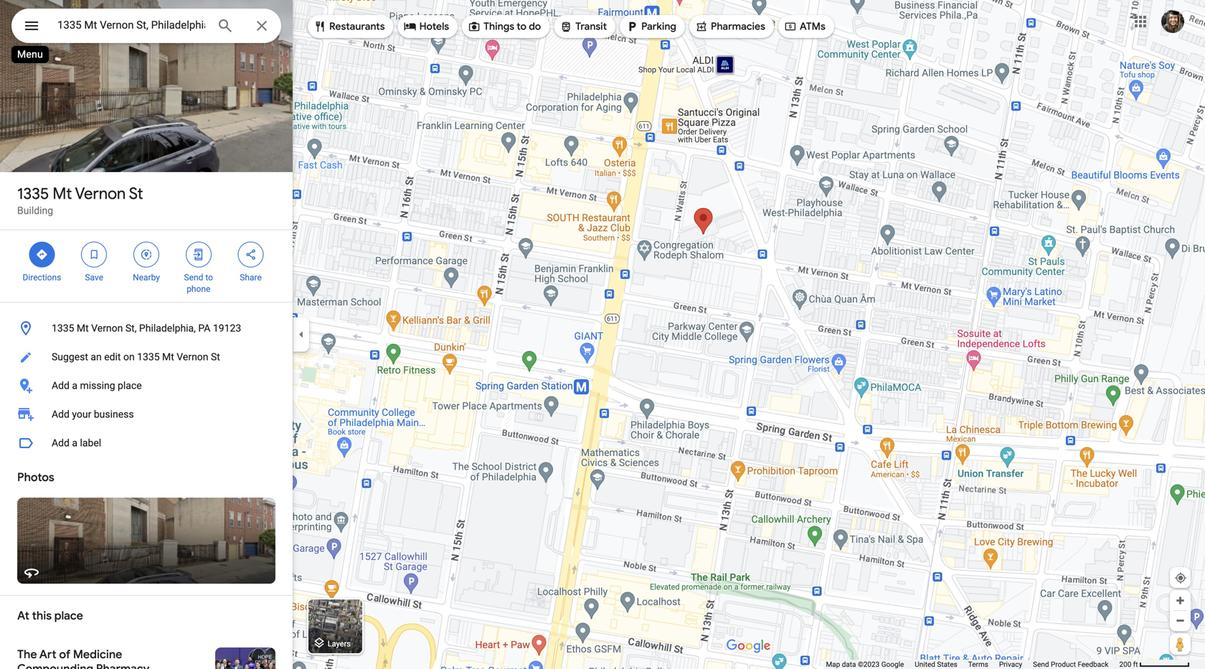 Task type: vqa. For each thing, say whether or not it's contained in the screenshot.
mt in the 1335 MT VERNON ST BUILDING
yes



Task type: describe. For each thing, give the bounding box(es) containing it.
footer inside the google maps element
[[826, 660, 1120, 670]]

united states
[[915, 661, 958, 669]]

to inside send to phone
[[206, 273, 213, 283]]

1335 mt vernon st main content
[[0, 0, 293, 670]]

send to phone
[[184, 273, 213, 294]]

st inside button
[[211, 351, 220, 363]]

add a label
[[52, 437, 101, 449]]

save
[[85, 273, 103, 283]]

send product feedback button
[[1034, 660, 1109, 670]]


[[244, 247, 257, 263]]

add your business
[[52, 409, 134, 421]]

terms button
[[969, 660, 989, 670]]

the art of medicine compounding pharmacy
[[17, 648, 150, 670]]

google
[[882, 661, 905, 669]]

collapse side panel image
[[294, 327, 309, 343]]

1335 for st
[[17, 184, 49, 204]]

ft
[[1134, 661, 1139, 669]]

google maps element
[[0, 0, 1206, 670]]

send for send product feedback
[[1034, 661, 1050, 669]]

restaurants
[[329, 20, 385, 33]]

art
[[39, 648, 56, 662]]

none field inside '1335 mt vernon st, philadelphia, pa 19123' field
[[57, 17, 205, 34]]

do
[[529, 20, 541, 33]]

 hotels
[[404, 19, 449, 34]]

missing
[[80, 380, 115, 392]]

directions
[[23, 273, 61, 283]]

united states button
[[915, 660, 958, 670]]

add your business link
[[0, 400, 293, 429]]

19123
[[213, 323, 241, 334]]

hotels
[[420, 20, 449, 33]]

to inside  things to do
[[517, 20, 527, 33]]


[[404, 19, 417, 34]]


[[560, 19, 573, 34]]

 atms
[[784, 19, 826, 34]]

states
[[938, 661, 958, 669]]

pharmacies
[[711, 20, 766, 33]]

google account: giulia masi  
(giulia.masi@adept.ai) image
[[1162, 10, 1185, 33]]

things
[[484, 20, 515, 33]]

add for add your business
[[52, 409, 70, 421]]

actions for 1335 mt vernon st region
[[0, 230, 293, 302]]

suggest
[[52, 351, 88, 363]]

your
[[72, 409, 91, 421]]

zoom out image
[[1176, 616, 1186, 627]]


[[35, 247, 48, 263]]

the art of medicine compounding pharmacy link
[[0, 637, 293, 670]]

united
[[915, 661, 936, 669]]

1335 mt vernon st building
[[17, 184, 143, 217]]

data
[[842, 661, 857, 669]]

edit
[[104, 351, 121, 363]]

parking
[[642, 20, 677, 33]]

pharmacy
[[96, 662, 150, 670]]

1335 mt vernon st, philadelphia, pa 19123 button
[[0, 314, 293, 343]]

medicine
[[73, 648, 122, 662]]

phone
[[187, 284, 211, 294]]

st inside "1335 mt vernon st building"
[[129, 184, 143, 204]]

business
[[94, 409, 134, 421]]

vernon for st
[[75, 184, 126, 204]]

 button
[[11, 9, 52, 46]]

philadelphia,
[[139, 323, 196, 334]]

of
[[59, 648, 70, 662]]

2 vertical spatial mt
[[162, 351, 174, 363]]

add for add a missing place
[[52, 380, 70, 392]]


[[626, 19, 639, 34]]

 restaurants
[[314, 19, 385, 34]]

st,
[[125, 323, 137, 334]]

zoom in image
[[1176, 596, 1186, 606]]



Task type: locate. For each thing, give the bounding box(es) containing it.
send left the product
[[1034, 661, 1050, 669]]

1 horizontal spatial place
[[118, 380, 142, 392]]

1 vertical spatial send
[[1034, 661, 1050, 669]]

share
[[240, 273, 262, 283]]

mt
[[53, 184, 72, 204], [77, 323, 89, 334], [162, 351, 174, 363]]

0 vertical spatial send
[[184, 273, 203, 283]]

200
[[1120, 661, 1132, 669]]

0 vertical spatial place
[[118, 380, 142, 392]]

a
[[72, 380, 78, 392], [72, 437, 78, 449]]

the
[[17, 648, 37, 662]]

1335 up building
[[17, 184, 49, 204]]

1 vertical spatial st
[[211, 351, 220, 363]]

add a missing place
[[52, 380, 142, 392]]

send inside send product feedback 'button'
[[1034, 661, 1050, 669]]

this
[[32, 609, 52, 624]]

footer containing map data ©2023 google
[[826, 660, 1120, 670]]

200 ft
[[1120, 661, 1139, 669]]

st
[[129, 184, 143, 204], [211, 351, 220, 363]]

place right "this" on the bottom left of page
[[54, 609, 83, 624]]

to up "phone"
[[206, 273, 213, 283]]

2 add from the top
[[52, 409, 70, 421]]

footer
[[826, 660, 1120, 670]]

a inside add a label button
[[72, 437, 78, 449]]

0 horizontal spatial mt
[[53, 184, 72, 204]]

add left label at left bottom
[[52, 437, 70, 449]]

1 vertical spatial to
[[206, 273, 213, 283]]

1 add from the top
[[52, 380, 70, 392]]

send inside send to phone
[[184, 273, 203, 283]]

suggest an edit on 1335 mt vernon st button
[[0, 343, 293, 372]]

1335
[[17, 184, 49, 204], [52, 323, 74, 334], [137, 351, 160, 363]]

2 vertical spatial add
[[52, 437, 70, 449]]

2 horizontal spatial mt
[[162, 351, 174, 363]]

0 vertical spatial to
[[517, 20, 527, 33]]

building
[[17, 205, 53, 217]]

0 vertical spatial mt
[[53, 184, 72, 204]]

add a label button
[[0, 429, 293, 458]]

0 horizontal spatial 1335
[[17, 184, 49, 204]]

1 horizontal spatial 1335
[[52, 323, 74, 334]]

 things to do
[[468, 19, 541, 34]]

st up the  on the top left of page
[[129, 184, 143, 204]]

feedback
[[1078, 661, 1109, 669]]

place down 'on'
[[118, 380, 142, 392]]

map data ©2023 google
[[826, 661, 905, 669]]

None field
[[57, 17, 205, 34]]

vernon inside "1335 mt vernon st building"
[[75, 184, 126, 204]]


[[314, 19, 327, 34]]

send for send to phone
[[184, 273, 203, 283]]

©2023
[[858, 661, 880, 669]]


[[468, 19, 481, 34]]

1 horizontal spatial send
[[1034, 661, 1050, 669]]

1335 for st,
[[52, 323, 74, 334]]

200 ft button
[[1120, 661, 1191, 669]]

0 vertical spatial a
[[72, 380, 78, 392]]

0 horizontal spatial send
[[184, 273, 203, 283]]

 transit
[[560, 19, 607, 34]]

1335 Mt Vernon St, Philadelphia, PA 19123 field
[[11, 9, 281, 43]]

to
[[517, 20, 527, 33], [206, 273, 213, 283]]

a left missing
[[72, 380, 78, 392]]

compounding
[[17, 662, 93, 670]]

0 vertical spatial vernon
[[75, 184, 126, 204]]

1 vertical spatial vernon
[[91, 323, 123, 334]]

1 vertical spatial 1335
[[52, 323, 74, 334]]

add for add a label
[[52, 437, 70, 449]]

1 horizontal spatial st
[[211, 351, 220, 363]]

vernon left st,
[[91, 323, 123, 334]]

0 horizontal spatial st
[[129, 184, 143, 204]]

1 horizontal spatial to
[[517, 20, 527, 33]]

1335 right 'on'
[[137, 351, 160, 363]]


[[192, 247, 205, 263]]

send
[[184, 273, 203, 283], [1034, 661, 1050, 669]]

to left do
[[517, 20, 527, 33]]

mt up building
[[53, 184, 72, 204]]


[[23, 15, 40, 36]]

1 a from the top
[[72, 380, 78, 392]]

pa
[[198, 323, 211, 334]]

add down suggest
[[52, 380, 70, 392]]

on
[[123, 351, 135, 363]]


[[784, 19, 797, 34]]

add a missing place button
[[0, 372, 293, 400]]

a for label
[[72, 437, 78, 449]]

st down '19123' at the top of the page
[[211, 351, 220, 363]]

1335 up suggest
[[52, 323, 74, 334]]

vernon up 
[[75, 184, 126, 204]]

a left label at left bottom
[[72, 437, 78, 449]]

 pharmacies
[[695, 19, 766, 34]]

3 add from the top
[[52, 437, 70, 449]]

label
[[80, 437, 101, 449]]

place inside button
[[118, 380, 142, 392]]

map
[[826, 661, 841, 669]]

vernon down pa
[[177, 351, 209, 363]]

1 vertical spatial place
[[54, 609, 83, 624]]

1 vertical spatial a
[[72, 437, 78, 449]]

0 horizontal spatial to
[[206, 273, 213, 283]]

product
[[1051, 661, 1077, 669]]

show your location image
[[1175, 572, 1188, 585]]

photos
[[17, 470, 54, 485]]

 search field
[[11, 9, 281, 46]]

show street view coverage image
[[1171, 634, 1191, 655]]

add
[[52, 380, 70, 392], [52, 409, 70, 421], [52, 437, 70, 449]]

2 a from the top
[[72, 437, 78, 449]]

privacy button
[[1000, 660, 1023, 670]]

0 vertical spatial add
[[52, 380, 70, 392]]

mt down "philadelphia,"
[[162, 351, 174, 363]]

1 vertical spatial mt
[[77, 323, 89, 334]]

1 horizontal spatial mt
[[77, 323, 89, 334]]

1335 mt vernon st, philadelphia, pa 19123
[[52, 323, 241, 334]]

0 horizontal spatial place
[[54, 609, 83, 624]]

at this place
[[17, 609, 83, 624]]

vernon
[[75, 184, 126, 204], [91, 323, 123, 334], [177, 351, 209, 363]]

a for missing
[[72, 380, 78, 392]]

place
[[118, 380, 142, 392], [54, 609, 83, 624]]

transit
[[576, 20, 607, 33]]

vernon for st,
[[91, 323, 123, 334]]


[[140, 247, 153, 263]]

mt inside "1335 mt vernon st building"
[[53, 184, 72, 204]]

a inside add a missing place button
[[72, 380, 78, 392]]

layers
[[328, 640, 351, 649]]

at
[[17, 609, 29, 624]]

0 vertical spatial 1335
[[17, 184, 49, 204]]


[[695, 19, 708, 34]]

mt for st,
[[77, 323, 89, 334]]

 parking
[[626, 19, 677, 34]]

2 vertical spatial vernon
[[177, 351, 209, 363]]


[[88, 247, 101, 263]]

send product feedback
[[1034, 661, 1109, 669]]

privacy
[[1000, 661, 1023, 669]]

send up "phone"
[[184, 273, 203, 283]]

1335 inside "1335 mt vernon st building"
[[17, 184, 49, 204]]

nearby
[[133, 273, 160, 283]]

2 horizontal spatial 1335
[[137, 351, 160, 363]]

mt for st
[[53, 184, 72, 204]]

terms
[[969, 661, 989, 669]]

add left your
[[52, 409, 70, 421]]

atms
[[800, 20, 826, 33]]

0 vertical spatial st
[[129, 184, 143, 204]]

2 vertical spatial 1335
[[137, 351, 160, 363]]

an
[[91, 351, 102, 363]]

mt up suggest
[[77, 323, 89, 334]]

suggest an edit on 1335 mt vernon st
[[52, 351, 220, 363]]

1 vertical spatial add
[[52, 409, 70, 421]]



